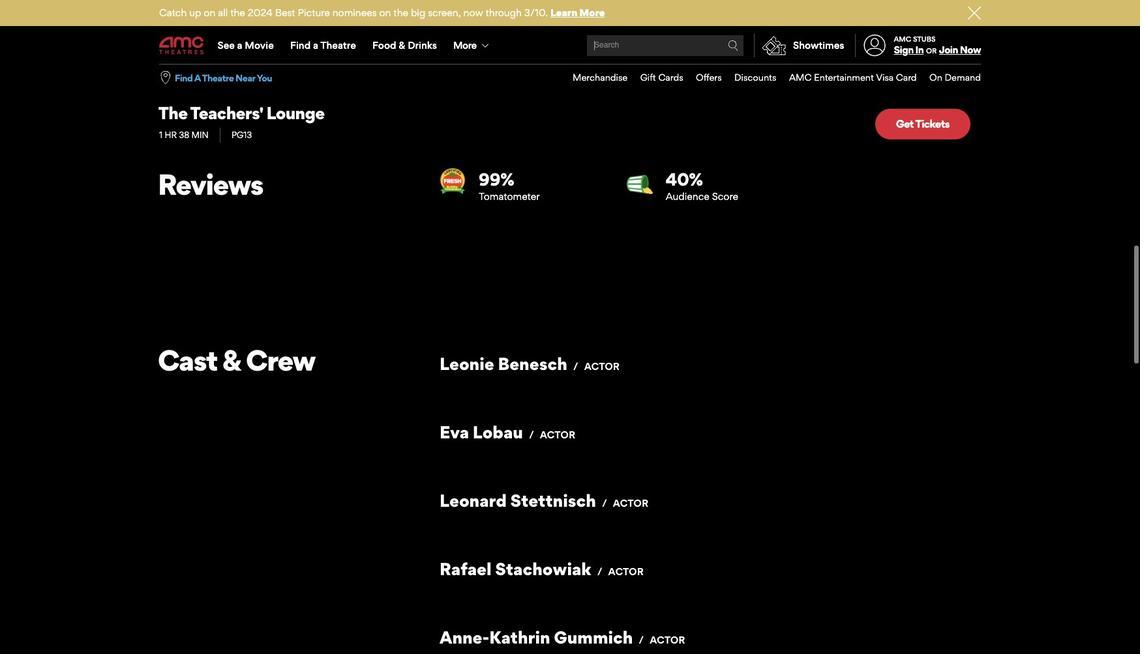 Task type: describe. For each thing, give the bounding box(es) containing it.
you
[[257, 72, 272, 83]]

previous slide image
[[469, 32, 508, 51]]

or
[[926, 46, 937, 56]]

in
[[915, 44, 924, 56]]

40%
[[666, 169, 703, 190]]

rotten tomatoes certified fresh image
[[440, 168, 466, 194]]

through
[[486, 7, 522, 19]]

stubs
[[913, 34, 936, 44]]

pg13
[[231, 130, 252, 140]]

1 the from the left
[[230, 7, 245, 19]]

rafael
[[440, 559, 492, 580]]

entertainment
[[814, 72, 874, 83]]

next slide image
[[632, 32, 671, 51]]

search the AMC website text field
[[592, 41, 728, 51]]

visa
[[876, 72, 894, 83]]

catch up on all the 2024 best picture nominees on the big screen, now through 3/10. learn more
[[159, 7, 605, 19]]

2 on from the left
[[379, 7, 391, 19]]

tomatometer
[[479, 191, 540, 203]]

gummich
[[554, 627, 633, 648]]

all
[[218, 7, 228, 19]]

leonie benesch
[[440, 353, 567, 374]]

40% audience score
[[666, 169, 738, 203]]

learn
[[550, 7, 577, 19]]

get
[[896, 117, 914, 131]]

catch
[[159, 7, 187, 19]]

find a theatre near you
[[175, 72, 272, 83]]

find a theatre near you button
[[175, 72, 272, 84]]

see a movie
[[218, 39, 274, 52]]

eva lobau
[[440, 422, 523, 443]]

big
[[411, 7, 425, 19]]

a
[[194, 72, 200, 83]]

leonard stettnisch
[[440, 490, 596, 511]]

on demand link
[[917, 65, 981, 91]]

menu containing more
[[159, 27, 981, 64]]

food
[[372, 39, 396, 52]]

on demand
[[929, 72, 981, 83]]

card
[[896, 72, 917, 83]]

the teachers' lounge
[[158, 102, 324, 123]]

anne-
[[440, 627, 489, 648]]

user profile image
[[856, 35, 893, 56]]

& for food
[[399, 39, 405, 52]]

offers link
[[683, 65, 722, 91]]

up
[[189, 7, 201, 19]]

cast & crew
[[158, 343, 315, 378]]

join now button
[[939, 44, 981, 56]]

near
[[235, 72, 255, 83]]

leonie
[[440, 353, 494, 374]]

menu containing merchandise
[[560, 65, 981, 91]]

see
[[218, 39, 235, 52]]

discounts
[[734, 72, 776, 83]]

2024
[[248, 7, 273, 19]]

theatre for a
[[202, 72, 234, 83]]

find for find a theatre near you
[[175, 72, 193, 83]]

1 hr 38 min
[[159, 130, 209, 140]]

picture
[[298, 7, 330, 19]]

crew
[[246, 343, 315, 378]]

sign in button
[[894, 44, 924, 56]]

learn more link
[[550, 7, 605, 19]]

a for movie
[[237, 39, 242, 52]]

amc entertainment visa card link
[[776, 65, 917, 91]]

tickets
[[915, 117, 950, 131]]

the
[[158, 102, 187, 123]]

discounts link
[[722, 65, 776, 91]]

actor for eva lobau
[[540, 429, 575, 441]]

join
[[939, 44, 958, 56]]

food & drinks
[[372, 39, 437, 52]]



Task type: locate. For each thing, give the bounding box(es) containing it.
the left big
[[393, 7, 408, 19]]

demand
[[945, 72, 981, 83]]

amc inside amc stubs sign in or join now
[[894, 34, 911, 44]]

1 on from the left
[[204, 7, 215, 19]]

1 horizontal spatial the
[[393, 7, 408, 19]]

1 vertical spatial theatre
[[202, 72, 234, 83]]

gift
[[640, 72, 656, 83]]

0 vertical spatial menu
[[159, 27, 981, 64]]

offers
[[696, 72, 722, 83]]

cast
[[158, 343, 217, 378]]

anne-kathrin gummich
[[440, 627, 633, 648]]

38
[[179, 130, 189, 140]]

showtimes
[[793, 39, 844, 52]]

reviews
[[158, 167, 263, 202]]

0 horizontal spatial find
[[175, 72, 193, 83]]

actor for anne-kathrin gummich
[[650, 635, 685, 647]]

screen,
[[428, 7, 461, 19]]

a inside 'find a theatre' link
[[313, 39, 318, 52]]

theatre
[[320, 39, 356, 52], [202, 72, 234, 83]]

a
[[237, 39, 242, 52], [313, 39, 318, 52]]

theatre inside button
[[202, 72, 234, 83]]

on left the all on the left top of page
[[204, 7, 215, 19]]

& for cast
[[222, 343, 241, 378]]

1 horizontal spatial theatre
[[320, 39, 356, 52]]

on
[[929, 72, 942, 83]]

find a theatre link
[[282, 27, 364, 64]]

amc for visa
[[789, 72, 812, 83]]

1 vertical spatial more
[[453, 39, 476, 51]]

benesch
[[498, 353, 567, 374]]

theatre down nominees
[[320, 39, 356, 52]]

kathrin
[[489, 627, 550, 648]]

3/10.
[[524, 7, 548, 19]]

theatre right the a in the top left of the page
[[202, 72, 234, 83]]

actor for leonie benesch
[[584, 361, 620, 373]]

nominees
[[332, 7, 377, 19]]

99%
[[479, 169, 514, 190]]

lobau
[[473, 422, 523, 443]]

more down now
[[453, 39, 476, 51]]

sign
[[894, 44, 913, 56]]

99% tomatometer
[[479, 169, 540, 203]]

& inside menu
[[399, 39, 405, 52]]

0 vertical spatial find
[[290, 39, 311, 52]]

more
[[579, 7, 605, 19], [453, 39, 476, 51]]

0 horizontal spatial amc
[[789, 72, 812, 83]]

more right learn
[[579, 7, 605, 19]]

theatre inside menu
[[320, 39, 356, 52]]

0 horizontal spatial more
[[453, 39, 476, 51]]

now
[[960, 44, 981, 56]]

submit search icon image
[[728, 40, 738, 51]]

on right nominees
[[379, 7, 391, 19]]

0 horizontal spatial on
[[204, 7, 215, 19]]

the right the all on the left top of page
[[230, 7, 245, 19]]

amc stubs sign in or join now
[[894, 34, 981, 56]]

1 horizontal spatial more
[[579, 7, 605, 19]]

menu
[[159, 27, 981, 64], [560, 65, 981, 91]]

amc entertainment visa card
[[789, 72, 917, 83]]

a inside see a movie link
[[237, 39, 242, 52]]

1 vertical spatial menu
[[560, 65, 981, 91]]

menu down showtimes image
[[560, 65, 981, 91]]

theatre for a
[[320, 39, 356, 52]]

drinks
[[408, 39, 437, 52]]

2 the from the left
[[393, 7, 408, 19]]

lounge
[[266, 102, 324, 123]]

score
[[712, 191, 738, 203]]

a for theatre
[[313, 39, 318, 52]]

showtimes link
[[754, 34, 844, 57]]

rotten tomatoes image
[[627, 168, 653, 194]]

0 horizontal spatial &
[[222, 343, 241, 378]]

a right see
[[237, 39, 242, 52]]

teachers'
[[190, 102, 263, 123]]

0 horizontal spatial a
[[237, 39, 242, 52]]

2 a from the left
[[313, 39, 318, 52]]

leonard
[[440, 490, 507, 511]]

1 horizontal spatial amc
[[894, 34, 911, 44]]

0 vertical spatial &
[[399, 39, 405, 52]]

1 a from the left
[[237, 39, 242, 52]]

on
[[204, 7, 215, 19], [379, 7, 391, 19]]

a down picture
[[313, 39, 318, 52]]

merchandise link
[[560, 65, 628, 91]]

get tickets link
[[875, 109, 970, 139]]

eva
[[440, 422, 469, 443]]

amc logo image
[[159, 37, 205, 55], [159, 37, 205, 55]]

0 horizontal spatial theatre
[[202, 72, 234, 83]]

stachowiak
[[495, 559, 591, 580]]

& right cast
[[222, 343, 241, 378]]

find left the a in the top left of the page
[[175, 72, 193, 83]]

1 vertical spatial amc
[[789, 72, 812, 83]]

food & drinks link
[[364, 27, 445, 64]]

merchandise
[[573, 72, 628, 83]]

1 horizontal spatial &
[[399, 39, 405, 52]]

1 horizontal spatial find
[[290, 39, 311, 52]]

best
[[275, 7, 295, 19]]

1
[[159, 130, 163, 140]]

amc down showtimes link
[[789, 72, 812, 83]]

showtimes image
[[755, 34, 793, 57]]

actor
[[584, 361, 620, 373], [540, 429, 575, 441], [613, 498, 648, 510], [608, 566, 644, 578], [650, 635, 685, 647]]

amc for sign
[[894, 34, 911, 44]]

cards
[[658, 72, 683, 83]]

find inside menu
[[290, 39, 311, 52]]

more button
[[445, 27, 500, 64]]

see a movie link
[[209, 27, 282, 64]]

stettnisch
[[510, 490, 596, 511]]

gift cards
[[640, 72, 683, 83]]

cookie consent banner dialog
[[0, 620, 1140, 655]]

now
[[463, 7, 483, 19]]

& right food
[[399, 39, 405, 52]]

sign in or join amc stubs element
[[855, 27, 981, 64]]

get tickets
[[896, 117, 950, 131]]

0 vertical spatial more
[[579, 7, 605, 19]]

min
[[191, 130, 209, 140]]

0 vertical spatial theatre
[[320, 39, 356, 52]]

find for find a theatre
[[290, 39, 311, 52]]

0 horizontal spatial the
[[230, 7, 245, 19]]

actor for rafael stachowiak
[[608, 566, 644, 578]]

1 horizontal spatial a
[[313, 39, 318, 52]]

find
[[290, 39, 311, 52], [175, 72, 193, 83]]

find inside button
[[175, 72, 193, 83]]

movie
[[245, 39, 274, 52]]

gift cards link
[[628, 65, 683, 91]]

find a theatre
[[290, 39, 356, 52]]

1 vertical spatial &
[[222, 343, 241, 378]]

1 horizontal spatial on
[[379, 7, 391, 19]]

hr
[[165, 130, 177, 140]]

menu down learn
[[159, 27, 981, 64]]

rafael stachowiak
[[440, 559, 591, 580]]

0 vertical spatial amc
[[894, 34, 911, 44]]

find down picture
[[290, 39, 311, 52]]

more inside button
[[453, 39, 476, 51]]

the
[[230, 7, 245, 19], [393, 7, 408, 19]]

1 vertical spatial find
[[175, 72, 193, 83]]

amc up sign
[[894, 34, 911, 44]]

actor for leonard stettnisch
[[613, 498, 648, 510]]

audience
[[666, 191, 709, 203]]



Task type: vqa. For each thing, say whether or not it's contained in the screenshot.
the rightmost More
yes



